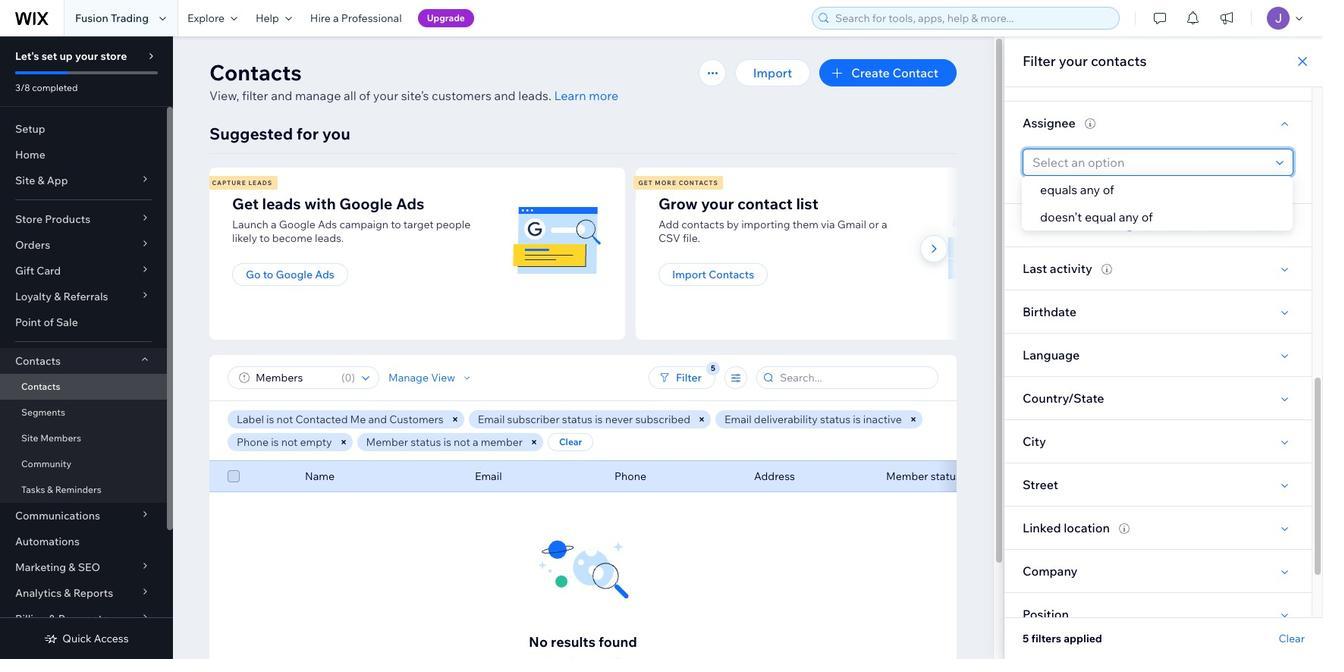 Task type: describe. For each thing, give the bounding box(es) containing it.
seo
[[78, 561, 100, 574]]

subscriber
[[507, 413, 560, 426]]

name
[[305, 470, 335, 483]]

point of sale
[[15, 316, 78, 329]]

Unsaved view field
[[251, 367, 337, 388]]

hire a professional link
[[301, 0, 411, 36]]

quick access button
[[44, 632, 129, 646]]

label is not contacted me and customers
[[237, 413, 444, 426]]

contacted
[[295, 413, 348, 426]]

go to google ads
[[246, 268, 334, 281]]

filters
[[1031, 632, 1061, 646]]

analytics & reports button
[[0, 580, 167, 606]]

of inside contacts view, filter and manage all of your site's customers and leads. learn more
[[359, 88, 370, 103]]

applied
[[1064, 632, 1102, 646]]

)
[[352, 371, 355, 385]]

your inside "sidebar" element
[[75, 49, 98, 63]]

no
[[529, 634, 548, 651]]

0 vertical spatial clear
[[559, 436, 582, 448]]

trading
[[111, 11, 149, 25]]

list containing get leads with google ads
[[207, 168, 1058, 340]]

communications button
[[0, 503, 167, 529]]

up
[[60, 49, 73, 63]]

for
[[297, 124, 319, 143]]

site for site members
[[21, 432, 38, 444]]

import contacts button
[[659, 263, 768, 286]]

a left the member on the left of page
[[473, 435, 478, 449]]

& for loyalty
[[54, 290, 61, 303]]

payments
[[58, 612, 108, 626]]

to left target
[[391, 218, 401, 231]]

billing
[[15, 612, 46, 626]]

analytics
[[15, 586, 62, 600]]

go to google ads button
[[232, 263, 348, 286]]

contacts inside grow your contact list add contacts by importing them via gmail or a csv file.
[[682, 218, 724, 231]]

access
[[94, 632, 129, 646]]

products
[[45, 212, 90, 226]]

phone for phone is not empty
[[237, 435, 269, 449]]

csv
[[659, 231, 680, 245]]

0 horizontal spatial any
[[1080, 182, 1100, 197]]

setup
[[15, 122, 45, 136]]

0 horizontal spatial and
[[271, 88, 292, 103]]

gmail
[[837, 218, 866, 231]]

manage
[[388, 371, 429, 385]]

manage view
[[388, 371, 455, 385]]

explore
[[187, 11, 225, 25]]

upgrade
[[427, 12, 465, 24]]

& for tasks
[[47, 484, 53, 495]]

site's
[[401, 88, 429, 103]]

community link
[[0, 451, 167, 477]]

to right likely
[[260, 231, 270, 245]]

Select an option field
[[1028, 149, 1272, 175]]

& for marketing
[[69, 561, 76, 574]]

fusion trading
[[75, 11, 149, 25]]

add
[[659, 218, 679, 231]]

segments
[[21, 407, 65, 418]]

filter your contacts
[[1023, 52, 1147, 70]]

5
[[1023, 632, 1029, 646]]

completed
[[32, 82, 78, 93]]

setup link
[[0, 116, 167, 142]]

member for member status is not a member
[[366, 435, 408, 449]]

app
[[47, 174, 68, 187]]

not for empty
[[281, 435, 298, 449]]

all
[[344, 88, 356, 103]]

suggested for you
[[209, 124, 350, 143]]

to inside button
[[263, 268, 273, 281]]

communications
[[15, 509, 100, 523]]

or
[[869, 218, 879, 231]]

manage view button
[[388, 371, 474, 385]]

subscribed
[[635, 413, 690, 426]]

is down customers
[[443, 435, 451, 449]]

loyalty & referrals
[[15, 290, 108, 303]]

3/8 completed
[[15, 82, 78, 93]]

assignee
[[1023, 115, 1076, 130]]

activity
[[1050, 261, 1092, 276]]

contacts button
[[0, 348, 167, 374]]

phone is not empty
[[237, 435, 332, 449]]

1 vertical spatial ads
[[318, 218, 337, 231]]

professional
[[341, 11, 402, 25]]

likely
[[232, 231, 257, 245]]

contact
[[737, 194, 793, 213]]

become
[[272, 231, 313, 245]]

1 vertical spatial any
[[1119, 209, 1139, 225]]

get
[[638, 179, 653, 187]]

1 horizontal spatial contacts
[[1091, 52, 1147, 70]]

people
[[436, 218, 471, 231]]

marketing
[[15, 561, 66, 574]]

help button
[[247, 0, 301, 36]]

list box containing equals any of
[[1022, 176, 1293, 231]]

1 horizontal spatial and
[[368, 413, 387, 426]]

set
[[42, 49, 57, 63]]

get
[[232, 194, 259, 213]]

import for import contacts
[[672, 268, 706, 281]]

( 0 )
[[341, 371, 355, 385]]

with
[[304, 194, 336, 213]]

store products
[[15, 212, 90, 226]]

0 vertical spatial ads
[[396, 194, 424, 213]]

a right hire
[[333, 11, 339, 25]]

3/8
[[15, 82, 30, 93]]

1 horizontal spatial contact
[[1023, 218, 1069, 233]]

your up assignee
[[1059, 52, 1088, 70]]

contacts inside button
[[709, 268, 754, 281]]

& for site
[[37, 174, 44, 187]]

get more contacts
[[638, 179, 718, 187]]



Task type: vqa. For each thing, say whether or not it's contained in the screenshot.
the find us here
no



Task type: locate. For each thing, give the bounding box(es) containing it.
& left reports on the left bottom of page
[[64, 586, 71, 600]]

0 vertical spatial site
[[15, 174, 35, 187]]

a inside get leads with google ads launch a google ads campaign to target people likely to become leads.
[[271, 218, 277, 231]]

0 horizontal spatial clear button
[[548, 433, 593, 451]]

1 horizontal spatial clear
[[1279, 632, 1305, 646]]

leads. left learn
[[518, 88, 551, 103]]

member down customers
[[366, 435, 408, 449]]

site inside the site & app dropdown button
[[15, 174, 35, 187]]

sale
[[56, 316, 78, 329]]

reminders
[[55, 484, 101, 495]]

contacts inside contacts view, filter and manage all of your site's customers and leads. learn more
[[209, 59, 302, 86]]

1 horizontal spatial leads.
[[518, 88, 551, 103]]

phone down label
[[237, 435, 269, 449]]

filter up subscribed
[[676, 371, 702, 385]]

of inside "sidebar" element
[[44, 316, 54, 329]]

1 vertical spatial member
[[886, 470, 928, 483]]

your
[[75, 49, 98, 63], [1059, 52, 1088, 70], [373, 88, 398, 103], [701, 194, 734, 213]]

community
[[21, 458, 71, 470]]

via
[[821, 218, 835, 231]]

site & app
[[15, 174, 68, 187]]

doesn't equal any of
[[1040, 209, 1153, 225]]

campaign
[[339, 218, 388, 231]]

gift card button
[[0, 258, 167, 284]]

a right or
[[882, 218, 887, 231]]

capture leads
[[212, 179, 272, 187]]

contact inside button
[[893, 65, 938, 80]]

1 horizontal spatial member
[[886, 470, 928, 483]]

linked
[[1023, 520, 1061, 536]]

upgrade button
[[418, 9, 474, 27]]

ads inside "go to google ads" button
[[315, 268, 334, 281]]

& for billing
[[49, 612, 56, 626]]

leads. down with
[[315, 231, 344, 245]]

customers
[[432, 88, 492, 103]]

email for email deliverability status is inactive
[[725, 413, 752, 426]]

& inside popup button
[[64, 586, 71, 600]]

manage
[[295, 88, 341, 103]]

member down inactive
[[886, 470, 928, 483]]

0 vertical spatial any
[[1080, 182, 1100, 197]]

of
[[359, 88, 370, 103], [1103, 182, 1114, 197], [1142, 209, 1153, 225], [44, 316, 54, 329]]

1 horizontal spatial phone
[[615, 470, 646, 483]]

google down become
[[276, 268, 313, 281]]

company
[[1023, 564, 1078, 579]]

importing
[[741, 218, 790, 231]]

results
[[551, 634, 596, 651]]

list box
[[1022, 176, 1293, 231]]

hire a professional
[[310, 11, 402, 25]]

suggested
[[209, 124, 293, 143]]

1 horizontal spatial clear button
[[1279, 632, 1305, 646]]

tasks & reminders link
[[0, 477, 167, 503]]

filter inside filter button
[[676, 371, 702, 385]]

and right filter
[[271, 88, 292, 103]]

of left sale
[[44, 316, 54, 329]]

filter up assignee
[[1023, 52, 1056, 70]]

a
[[333, 11, 339, 25], [271, 218, 277, 231], [882, 218, 887, 231], [473, 435, 478, 449]]

google inside button
[[276, 268, 313, 281]]

import button
[[735, 59, 810, 86]]

leads
[[262, 194, 301, 213]]

your inside contacts view, filter and manage all of your site's customers and leads. learn more
[[373, 88, 398, 103]]

1 horizontal spatial import
[[753, 65, 792, 80]]

contacts
[[1091, 52, 1147, 70], [682, 218, 724, 231]]

site & app button
[[0, 168, 167, 193]]

contact down equals
[[1023, 218, 1069, 233]]

1 vertical spatial clear
[[1279, 632, 1305, 646]]

launch
[[232, 218, 268, 231]]

filter for filter
[[676, 371, 702, 385]]

0 vertical spatial contact
[[893, 65, 938, 80]]

1 vertical spatial phone
[[615, 470, 646, 483]]

contacts down point of sale
[[15, 354, 61, 368]]

0 vertical spatial phone
[[237, 435, 269, 449]]

& right the loyalty
[[54, 290, 61, 303]]

email down the member on the left of page
[[475, 470, 502, 483]]

2 vertical spatial ads
[[315, 268, 334, 281]]

phone for phone
[[615, 470, 646, 483]]

0 vertical spatial contacts
[[1091, 52, 1147, 70]]

1 vertical spatial clear button
[[1279, 632, 1305, 646]]

inactive
[[863, 413, 902, 426]]

email deliverability status is inactive
[[725, 413, 902, 426]]

0 horizontal spatial filter
[[676, 371, 702, 385]]

country/state
[[1023, 391, 1104, 406]]

site for site & app
[[15, 174, 35, 187]]

is left never
[[595, 413, 603, 426]]

0 vertical spatial clear button
[[548, 433, 593, 451]]

a down leads
[[271, 218, 277, 231]]

0 horizontal spatial clear
[[559, 436, 582, 448]]

import for import
[[753, 65, 792, 80]]

contact right create
[[893, 65, 938, 80]]

2 vertical spatial google
[[276, 268, 313, 281]]

phone down never
[[615, 470, 646, 483]]

you
[[322, 124, 350, 143]]

email for email subscriber status is never subscribed
[[478, 413, 505, 426]]

to right go
[[263, 268, 273, 281]]

0 horizontal spatial member
[[366, 435, 408, 449]]

1 vertical spatial import
[[672, 268, 706, 281]]

loyalty & referrals button
[[0, 284, 167, 310]]

leads.
[[518, 88, 551, 103], [315, 231, 344, 245]]

None checkbox
[[228, 467, 240, 486]]

and right me
[[368, 413, 387, 426]]

member status
[[886, 470, 961, 483]]

of up equal at top
[[1103, 182, 1114, 197]]

list
[[207, 168, 1058, 340]]

billing & payments button
[[0, 606, 167, 632]]

0 vertical spatial import
[[753, 65, 792, 80]]

2 horizontal spatial and
[[494, 88, 516, 103]]

1 horizontal spatial filter
[[1023, 52, 1056, 70]]

contacts view, filter and manage all of your site's customers and leads. learn more
[[209, 59, 619, 103]]

ads down get leads with google ads launch a google ads campaign to target people likely to become leads.
[[315, 268, 334, 281]]

more
[[655, 179, 677, 187]]

language
[[1023, 347, 1080, 363]]

gift
[[15, 264, 34, 278]]

site down the "segments"
[[21, 432, 38, 444]]

is right label
[[266, 413, 274, 426]]

1 vertical spatial contacts
[[682, 218, 724, 231]]

not left the empty
[[281, 435, 298, 449]]

0 horizontal spatial phone
[[237, 435, 269, 449]]

not for contacted
[[277, 413, 293, 426]]

0 horizontal spatial import
[[672, 268, 706, 281]]

and right customers on the left of page
[[494, 88, 516, 103]]

contacts
[[679, 179, 718, 187]]

member
[[366, 435, 408, 449], [886, 470, 928, 483]]

Search... field
[[775, 367, 933, 388]]

member for member status
[[886, 470, 928, 483]]

not left the member on the left of page
[[454, 435, 470, 449]]

contacts up the "segments"
[[21, 381, 60, 392]]

list
[[796, 194, 818, 213]]

a inside grow your contact list add contacts by importing them via gmail or a csv file.
[[882, 218, 887, 231]]

1 horizontal spatial any
[[1119, 209, 1139, 225]]

sidebar element
[[0, 36, 173, 659]]

grow
[[659, 194, 698, 213]]

automations link
[[0, 529, 167, 555]]

0 horizontal spatial contacts
[[682, 218, 724, 231]]

leads
[[248, 179, 272, 187]]

create
[[851, 65, 890, 80]]

filter
[[242, 88, 268, 103]]

& right billing
[[49, 612, 56, 626]]

email up the member on the left of page
[[478, 413, 505, 426]]

capture
[[212, 179, 246, 187]]

not up phone is not empty
[[277, 413, 293, 426]]

any up 'doesn't equal any of'
[[1080, 182, 1100, 197]]

& for analytics
[[64, 586, 71, 600]]

email left deliverability
[[725, 413, 752, 426]]

help
[[256, 11, 279, 25]]

go
[[246, 268, 261, 281]]

of right all
[[359, 88, 370, 103]]

1 vertical spatial leads.
[[315, 231, 344, 245]]

linked location
[[1023, 520, 1110, 536]]

status
[[562, 413, 593, 426], [820, 413, 851, 426], [411, 435, 441, 449], [931, 470, 961, 483]]

them
[[793, 218, 819, 231]]

last
[[1023, 261, 1047, 276]]

to
[[391, 218, 401, 231], [260, 231, 270, 245], [263, 268, 273, 281]]

deliverability
[[754, 413, 818, 426]]

your left site's on the left top of page
[[373, 88, 398, 103]]

store
[[15, 212, 43, 226]]

contacts inside dropdown button
[[15, 354, 61, 368]]

referrals
[[63, 290, 108, 303]]

leads. inside contacts view, filter and manage all of your site's customers and leads. learn more
[[518, 88, 551, 103]]

equal
[[1085, 209, 1116, 225]]

site members link
[[0, 426, 167, 451]]

contacts
[[209, 59, 302, 86], [709, 268, 754, 281], [15, 354, 61, 368], [21, 381, 60, 392]]

location
[[1064, 520, 1110, 536]]

0 horizontal spatial leads.
[[315, 231, 344, 245]]

home link
[[0, 142, 167, 168]]

doesn't
[[1040, 209, 1082, 225]]

contacts link
[[0, 374, 167, 400]]

orders
[[15, 238, 50, 252]]

leads. inside get leads with google ads launch a google ads campaign to target people likely to become leads.
[[315, 231, 344, 245]]

ads up target
[[396, 194, 424, 213]]

city
[[1023, 434, 1046, 449]]

segments link
[[0, 400, 167, 426]]

member status is not a member
[[366, 435, 523, 449]]

store
[[100, 49, 127, 63]]

& inside "popup button"
[[49, 612, 56, 626]]

1 vertical spatial contact
[[1023, 218, 1069, 233]]

loyalty
[[15, 290, 52, 303]]

0 vertical spatial filter
[[1023, 52, 1056, 70]]

1 vertical spatial filter
[[676, 371, 702, 385]]

0 vertical spatial leads.
[[518, 88, 551, 103]]

email subscriber status is never subscribed
[[478, 413, 690, 426]]

google up campaign
[[339, 194, 393, 213]]

& left seo
[[69, 561, 76, 574]]

1 vertical spatial site
[[21, 432, 38, 444]]

site inside site members link
[[21, 432, 38, 444]]

your up by
[[701, 194, 734, 213]]

create contact
[[851, 65, 938, 80]]

target
[[403, 218, 434, 231]]

your inside grow your contact list add contacts by importing them via gmail or a csv file.
[[701, 194, 734, 213]]

site down home
[[15, 174, 35, 187]]

is left inactive
[[853, 413, 861, 426]]

0 vertical spatial google
[[339, 194, 393, 213]]

& right tasks
[[47, 484, 53, 495]]

0 vertical spatial member
[[366, 435, 408, 449]]

filter for filter your contacts
[[1023, 52, 1056, 70]]

is
[[266, 413, 274, 426], [595, 413, 603, 426], [853, 413, 861, 426], [271, 435, 279, 449], [443, 435, 451, 449]]

ads down with
[[318, 218, 337, 231]]

is left the empty
[[271, 435, 279, 449]]

of right equal at top
[[1142, 209, 1153, 225]]

contacts down by
[[709, 268, 754, 281]]

marketing & seo button
[[0, 555, 167, 580]]

& left 'app'
[[37, 174, 44, 187]]

Search for tools, apps, help & more... field
[[831, 8, 1115, 29]]

no results found
[[529, 634, 637, 651]]

& inside popup button
[[54, 290, 61, 303]]

contacts up filter
[[209, 59, 302, 86]]

tasks
[[21, 484, 45, 495]]

1 vertical spatial google
[[279, 218, 316, 231]]

never
[[605, 413, 633, 426]]

your right up
[[75, 49, 98, 63]]

any right equal at top
[[1119, 209, 1139, 225]]

fusion
[[75, 11, 108, 25]]

0 horizontal spatial contact
[[893, 65, 938, 80]]

birthdate
[[1023, 304, 1077, 319]]

google down leads
[[279, 218, 316, 231]]



